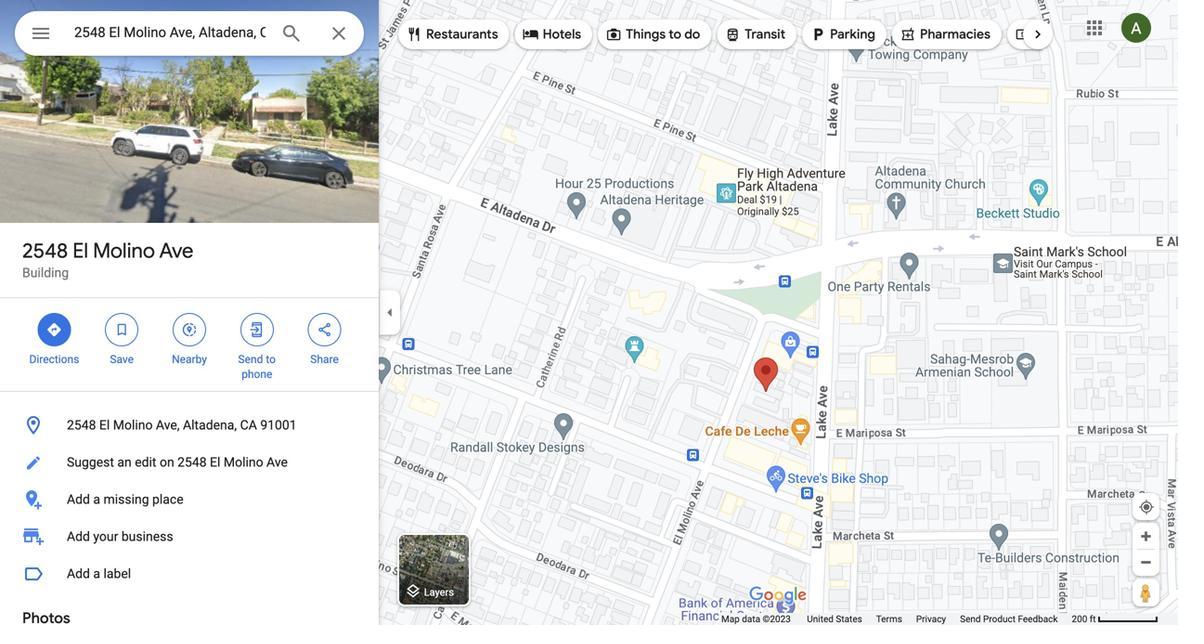 Task type: locate. For each thing, give the bounding box(es) containing it.
 pharmacies
[[900, 24, 991, 45]]

add inside add a label button
[[67, 566, 90, 581]]

add left your
[[67, 529, 90, 544]]

3 add from the top
[[67, 566, 90, 581]]


[[810, 24, 827, 45]]

footer
[[722, 613, 1072, 625]]

united
[[807, 613, 834, 625]]

2548 El Molino Ave, Altadena, CA 91001 field
[[15, 11, 364, 56]]


[[46, 320, 63, 340]]

0 vertical spatial molino
[[93, 238, 155, 264]]

to up phone
[[266, 353, 276, 366]]

add for add your business
[[67, 529, 90, 544]]


[[181, 320, 198, 340]]

1 vertical spatial to
[[266, 353, 276, 366]]

map data ©2023
[[722, 613, 793, 625]]

0 vertical spatial 2548
[[22, 238, 68, 264]]

1 vertical spatial send
[[961, 613, 981, 625]]

1 vertical spatial el
[[99, 417, 110, 433]]

molino inside 2548 el molino ave building
[[93, 238, 155, 264]]

nearby
[[172, 353, 207, 366]]

2 vertical spatial 2548
[[178, 455, 207, 470]]

1 vertical spatial add
[[67, 529, 90, 544]]

0 horizontal spatial to
[[266, 353, 276, 366]]

 atms
[[1015, 24, 1069, 45]]

missing
[[104, 492, 149, 507]]

data
[[742, 613, 761, 625]]


[[1015, 24, 1032, 45]]

200
[[1072, 613, 1088, 625]]

ave,
[[156, 417, 180, 433]]

2 vertical spatial add
[[67, 566, 90, 581]]

show your location image
[[1139, 499, 1155, 515]]

0 vertical spatial ave
[[159, 238, 194, 264]]

2548 el molino ave building
[[22, 238, 194, 280]]

building
[[22, 265, 69, 280]]

a
[[93, 492, 100, 507], [93, 566, 100, 581]]

0 vertical spatial to
[[669, 26, 682, 43]]

 transit
[[725, 24, 786, 45]]

©2023
[[763, 613, 791, 625]]

ca
[[240, 417, 257, 433]]

0 horizontal spatial ave
[[159, 238, 194, 264]]

200 ft
[[1072, 613, 1096, 625]]

phone
[[242, 368, 272, 381]]

None field
[[74, 21, 266, 44]]

add for add a missing place
[[67, 492, 90, 507]]

1 horizontal spatial to
[[669, 26, 682, 43]]

add a missing place button
[[0, 481, 379, 518]]

send product feedback
[[961, 613, 1058, 625]]

ave up 
[[159, 238, 194, 264]]

2 add from the top
[[67, 529, 90, 544]]

molino
[[93, 238, 155, 264], [113, 417, 153, 433], [224, 455, 263, 470]]

2548 up suggest
[[67, 417, 96, 433]]

send left product
[[961, 613, 981, 625]]


[[523, 24, 539, 45]]

to
[[669, 26, 682, 43], [266, 353, 276, 366]]

1 add from the top
[[67, 492, 90, 507]]

molino down ca
[[224, 455, 263, 470]]

send inside button
[[961, 613, 981, 625]]

1 vertical spatial a
[[93, 566, 100, 581]]

add down suggest
[[67, 492, 90, 507]]

2 vertical spatial el
[[210, 455, 220, 470]]

add for add a label
[[67, 566, 90, 581]]

molino up 
[[93, 238, 155, 264]]

1 a from the top
[[93, 492, 100, 507]]

send for send to phone
[[238, 353, 263, 366]]

0 horizontal spatial el
[[73, 238, 88, 264]]

to inside  things to do
[[669, 26, 682, 43]]

add inside add your business 'link'
[[67, 529, 90, 544]]

2548 right on
[[178, 455, 207, 470]]

0 vertical spatial a
[[93, 492, 100, 507]]

2548 for ave
[[22, 238, 68, 264]]

molino left ave,
[[113, 417, 153, 433]]

layers
[[424, 586, 454, 598]]

2548 inside 2548 el molino ave building
[[22, 238, 68, 264]]

feedback
[[1018, 613, 1058, 625]]

ave down 91001
[[267, 455, 288, 470]]

2548
[[22, 238, 68, 264], [67, 417, 96, 433], [178, 455, 207, 470]]

footer containing map data ©2023
[[722, 613, 1072, 625]]

a left missing
[[93, 492, 100, 507]]

next page image
[[1030, 26, 1047, 43]]

pharmacies
[[920, 26, 991, 43]]

1 horizontal spatial el
[[99, 417, 110, 433]]

0 vertical spatial el
[[73, 238, 88, 264]]

el for ave,
[[99, 417, 110, 433]]

add
[[67, 492, 90, 507], [67, 529, 90, 544], [67, 566, 90, 581]]

add your business link
[[0, 518, 379, 555]]

send up phone
[[238, 353, 263, 366]]

1 vertical spatial molino
[[113, 417, 153, 433]]

a left label
[[93, 566, 100, 581]]

0 vertical spatial send
[[238, 353, 263, 366]]

el inside 2548 el molino ave, altadena, ca 91001 button
[[99, 417, 110, 433]]

send inside send to phone
[[238, 353, 263, 366]]

parking
[[830, 26, 876, 43]]

2 horizontal spatial el
[[210, 455, 220, 470]]


[[30, 20, 52, 47]]

to left do
[[669, 26, 682, 43]]

ave inside 2548 el molino ave building
[[159, 238, 194, 264]]

el inside 2548 el molino ave building
[[73, 238, 88, 264]]

add inside "add a missing place" button
[[67, 492, 90, 507]]

2 a from the top
[[93, 566, 100, 581]]

add your business
[[67, 529, 173, 544]]

edit
[[135, 455, 156, 470]]

restaurants
[[426, 26, 498, 43]]

add left label
[[67, 566, 90, 581]]


[[406, 24, 423, 45]]


[[725, 24, 741, 45]]

ave
[[159, 238, 194, 264], [267, 455, 288, 470]]

0 horizontal spatial send
[[238, 353, 263, 366]]

1 vertical spatial 2548
[[67, 417, 96, 433]]

0 vertical spatial add
[[67, 492, 90, 507]]

ave inside button
[[267, 455, 288, 470]]

2548 up building
[[22, 238, 68, 264]]

2548 for ave,
[[67, 417, 96, 433]]

altadena,
[[183, 417, 237, 433]]

 things to do
[[606, 24, 701, 45]]

google account: angela cha  
(angela.cha@adept.ai) image
[[1122, 13, 1152, 43]]


[[900, 24, 917, 45]]

send
[[238, 353, 263, 366], [961, 613, 981, 625]]

el
[[73, 238, 88, 264], [99, 417, 110, 433], [210, 455, 220, 470]]

add a missing place
[[67, 492, 184, 507]]

1 vertical spatial ave
[[267, 455, 288, 470]]

1 horizontal spatial send
[[961, 613, 981, 625]]

1 horizontal spatial ave
[[267, 455, 288, 470]]

privacy
[[917, 613, 947, 625]]

on
[[160, 455, 174, 470]]

a for missing
[[93, 492, 100, 507]]



Task type: vqa. For each thing, say whether or not it's contained in the screenshot.


Task type: describe. For each thing, give the bounding box(es) containing it.
91001
[[260, 417, 297, 433]]

available search options for this area region
[[385, 12, 1080, 57]]

suggest
[[67, 455, 114, 470]]

atms
[[1036, 26, 1069, 43]]

product
[[984, 613, 1016, 625]]


[[113, 320, 130, 340]]

a for label
[[93, 566, 100, 581]]

directions
[[29, 353, 79, 366]]

2548 el molino ave, altadena, ca 91001 button
[[0, 407, 379, 444]]


[[249, 320, 265, 340]]

map
[[722, 613, 740, 625]]

transit
[[745, 26, 786, 43]]

send for send product feedback
[[961, 613, 981, 625]]

add a label button
[[0, 555, 379, 593]]

to inside send to phone
[[266, 353, 276, 366]]

google maps element
[[0, 0, 1179, 625]]

hotels
[[543, 26, 582, 43]]

send product feedback button
[[961, 613, 1058, 625]]

el for ave
[[73, 238, 88, 264]]

label
[[104, 566, 131, 581]]

zoom in image
[[1140, 529, 1154, 543]]

united states button
[[807, 613, 863, 625]]

 button
[[15, 11, 67, 59]]

place
[[152, 492, 184, 507]]

zoom out image
[[1140, 555, 1154, 569]]

none field inside 2548 el molino ave, altadena, ca 91001 field
[[74, 21, 266, 44]]

molino for ave,
[[113, 417, 153, 433]]

terms
[[877, 613, 903, 625]]


[[606, 24, 622, 45]]

states
[[836, 613, 863, 625]]

2 vertical spatial molino
[[224, 455, 263, 470]]

ft
[[1090, 613, 1096, 625]]

 hotels
[[523, 24, 582, 45]]

actions for 2548 el molino ave region
[[0, 298, 379, 391]]

terms button
[[877, 613, 903, 625]]

 parking
[[810, 24, 876, 45]]

save
[[110, 353, 134, 366]]

footer inside google maps element
[[722, 613, 1072, 625]]

an
[[117, 455, 132, 470]]

send to phone
[[238, 353, 276, 381]]

collapse side panel image
[[380, 302, 400, 323]]


[[316, 320, 333, 340]]

suggest an edit on 2548 el molino ave button
[[0, 444, 379, 481]]

share
[[310, 353, 339, 366]]

 search field
[[15, 11, 364, 59]]

business
[[121, 529, 173, 544]]

el inside suggest an edit on 2548 el molino ave button
[[210, 455, 220, 470]]

united states
[[807, 613, 863, 625]]

show street view coverage image
[[1133, 579, 1160, 606]]

do
[[685, 26, 701, 43]]

200 ft button
[[1072, 613, 1159, 625]]

privacy button
[[917, 613, 947, 625]]

add a label
[[67, 566, 131, 581]]

2548 el molino ave, altadena, ca 91001
[[67, 417, 297, 433]]

things
[[626, 26, 666, 43]]

your
[[93, 529, 118, 544]]

 restaurants
[[406, 24, 498, 45]]

molino for ave
[[93, 238, 155, 264]]

suggest an edit on 2548 el molino ave
[[67, 455, 288, 470]]

2548 el molino ave main content
[[0, 0, 379, 625]]



